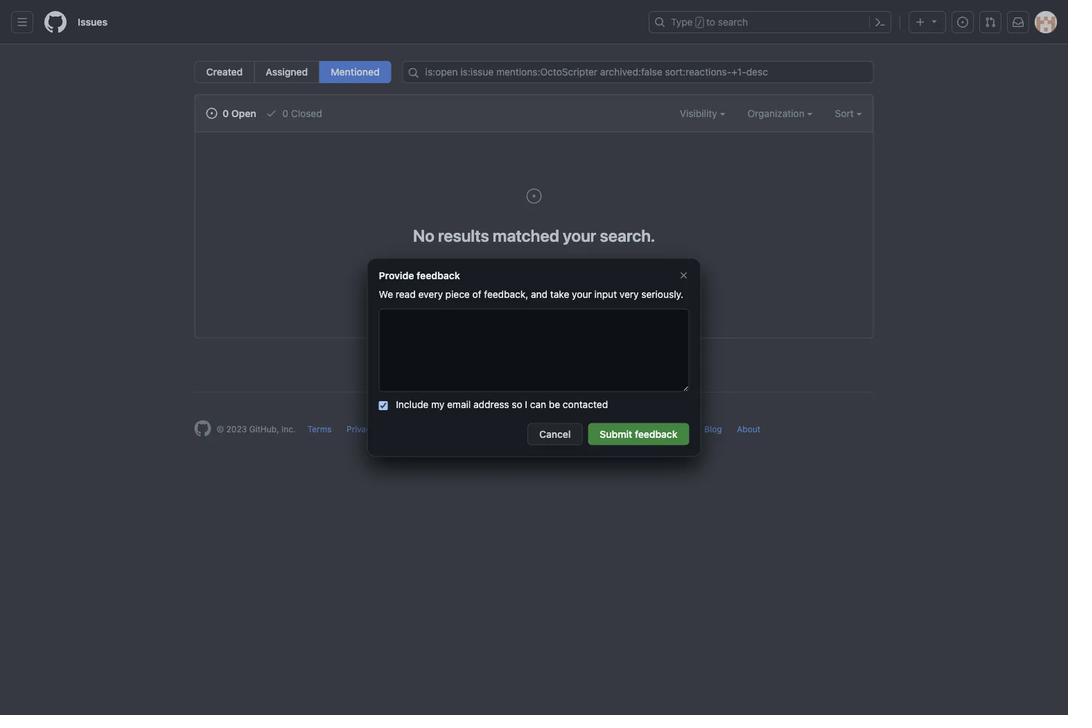 Task type: vqa. For each thing, say whether or not it's contained in the screenshot.
Contact at the bottom of the page
yes



Task type: locate. For each thing, give the bounding box(es) containing it.
i
[[525, 399, 528, 410]]

0 vertical spatial search
[[718, 16, 748, 28]]

footer
[[183, 392, 885, 472]]

0 right check image on the left top of page
[[282, 107, 288, 119]]

0 horizontal spatial search
[[443, 261, 476, 274]]

0 open
[[220, 107, 256, 119]]

very
[[620, 289, 639, 300]]

sort
[[835, 107, 854, 119]]

api
[[630, 425, 643, 434]]

address
[[473, 399, 509, 410]]

issue opened image left git pull request image
[[957, 17, 968, 28]]

visibility button
[[680, 106, 725, 121]]

issue opened image
[[957, 17, 968, 28], [526, 188, 542, 205]]

provide feedback
[[379, 270, 460, 281]]

0 vertical spatial issue opened image
[[957, 17, 968, 28]]

of
[[472, 289, 482, 300]]

feedback,
[[484, 289, 528, 300]]

0 horizontal spatial feedback
[[417, 270, 460, 281]]

homepage image
[[44, 11, 67, 33], [194, 420, 211, 437]]

1 vertical spatial your
[[572, 289, 592, 300]]

assigned link
[[254, 61, 320, 83]]

None text field
[[379, 309, 689, 392]]

0 horizontal spatial issue opened image
[[526, 188, 542, 205]]

1 horizontal spatial homepage image
[[194, 420, 211, 437]]

search.
[[600, 226, 655, 245]]

plus image
[[915, 17, 926, 28]]

read
[[396, 289, 416, 300]]

0 horizontal spatial 0
[[223, 107, 229, 119]]

cancel button
[[528, 423, 583, 445]]

2023
[[226, 425, 247, 434]]

1 0 from the left
[[223, 107, 229, 119]]

api link
[[630, 425, 643, 434]]

your right take
[[572, 289, 592, 300]]

organization
[[748, 107, 807, 119]]

© 2023 github, inc.
[[217, 425, 296, 434]]

your left the search.
[[563, 226, 596, 245]]

0 vertical spatial your
[[563, 226, 596, 245]]

pricing link
[[588, 425, 615, 434]]

inc.
[[281, 425, 296, 434]]

0 vertical spatial homepage image
[[44, 11, 67, 33]]

contact github link
[[512, 425, 573, 434]]

you
[[390, 261, 409, 274]]

no
[[413, 226, 435, 245]]

search up piece
[[443, 261, 476, 274]]

search
[[718, 16, 748, 28], [443, 261, 476, 274]]

git pull request image
[[985, 17, 996, 28]]

0 horizontal spatial homepage image
[[44, 11, 67, 33]]

/
[[697, 18, 702, 28]]

open
[[231, 107, 256, 119]]

every
[[418, 289, 443, 300]]

1 horizontal spatial 0
[[282, 107, 288, 119]]

be
[[549, 399, 560, 410]]

feedback
[[417, 270, 460, 281], [635, 428, 678, 440]]

close image
[[678, 270, 689, 281]]

assigned
[[266, 66, 308, 78]]

terms link
[[308, 425, 332, 434]]

search right 'to'
[[718, 16, 748, 28]]

input
[[594, 289, 617, 300]]

include
[[396, 399, 429, 410]]

notifications image
[[1013, 17, 1024, 28]]

2 0 from the left
[[282, 107, 288, 119]]

1 vertical spatial feedback
[[635, 428, 678, 440]]

1 vertical spatial homepage image
[[194, 420, 211, 437]]

sort button
[[835, 106, 862, 121]]

visibility
[[680, 107, 720, 119]]

search image
[[408, 67, 419, 78]]

1 horizontal spatial issue opened image
[[957, 17, 968, 28]]

0 for open
[[223, 107, 229, 119]]

0
[[223, 107, 229, 119], [282, 107, 288, 119]]

0 right issue opened image
[[223, 107, 229, 119]]

your
[[563, 226, 596, 245], [572, 289, 592, 300]]

homepage image left ©
[[194, 420, 211, 437]]

Search all issues text field
[[403, 61, 874, 83]]

homepage image left issues
[[44, 11, 67, 33]]

feedback for submit feedback
[[635, 428, 678, 440]]

feedback inside button
[[635, 428, 678, 440]]

blog
[[705, 425, 722, 434]]

email
[[447, 399, 471, 410]]

piece
[[446, 289, 470, 300]]

seriously.
[[642, 289, 684, 300]]

0 vertical spatial feedback
[[417, 270, 460, 281]]

1 horizontal spatial feedback
[[635, 428, 678, 440]]

command palette image
[[875, 17, 886, 28]]

issue opened image up no results matched your search.
[[526, 188, 542, 205]]

pricing
[[588, 425, 615, 434]]

1 vertical spatial issue opened image
[[526, 188, 542, 205]]



Task type: describe. For each thing, give the bounding box(es) containing it.
you could search
[[390, 261, 479, 274]]

0 open link
[[206, 106, 256, 121]]

Issues search field
[[403, 61, 874, 83]]

terms
[[308, 425, 332, 434]]

created
[[206, 66, 243, 78]]

Include my email address so I can be contacted checkbox
[[379, 401, 388, 410]]

no results matched your search.
[[413, 226, 655, 245]]

triangle down image
[[929, 16, 940, 27]]

cancel
[[539, 428, 571, 440]]

provide feedback dialog
[[368, 259, 701, 456]]

and
[[531, 289, 548, 300]]

0 closed link
[[266, 106, 322, 121]]

©
[[217, 425, 224, 434]]

take
[[550, 289, 569, 300]]

none text field inside provide feedback dialog
[[379, 309, 689, 392]]

results
[[438, 226, 489, 245]]

my
[[431, 399, 445, 410]]

could
[[412, 261, 440, 274]]

type
[[671, 16, 693, 28]]

about link
[[737, 425, 761, 434]]

provide
[[379, 270, 414, 281]]

we read every piece of feedback, and take your input very seriously.
[[379, 289, 684, 300]]

footer containing © 2023 github, inc.
[[183, 392, 885, 472]]

include my email address so i can be contacted
[[396, 399, 608, 410]]

so
[[512, 399, 522, 410]]

github,
[[249, 425, 279, 434]]

contact
[[512, 425, 544, 434]]

privacy link
[[347, 425, 375, 434]]

blog link
[[705, 425, 722, 434]]

we
[[379, 289, 393, 300]]

training link
[[658, 425, 690, 434]]

github
[[546, 425, 573, 434]]

type / to search
[[671, 16, 748, 28]]

closed
[[291, 107, 322, 119]]

contacted
[[563, 399, 608, 410]]

about
[[737, 425, 761, 434]]

submit
[[600, 428, 632, 440]]

your inside provide feedback dialog
[[572, 289, 592, 300]]

homepage image inside footer
[[194, 420, 211, 437]]

matched
[[493, 226, 559, 245]]

can
[[530, 399, 546, 410]]

check image
[[266, 108, 277, 119]]

1 vertical spatial search
[[443, 261, 476, 274]]

issues element
[[194, 61, 391, 83]]

to
[[706, 16, 715, 28]]

1 horizontal spatial search
[[718, 16, 748, 28]]

issue opened image
[[206, 108, 217, 119]]

issues
[[78, 16, 108, 28]]

submit feedback
[[600, 428, 678, 440]]

0 closed
[[280, 107, 322, 119]]

feedback for provide feedback
[[417, 270, 460, 281]]

training
[[658, 425, 690, 434]]

created link
[[194, 61, 255, 83]]

submit feedback button
[[588, 423, 689, 445]]

privacy
[[347, 425, 375, 434]]

0 for closed
[[282, 107, 288, 119]]

organization button
[[748, 106, 813, 121]]

contact github
[[512, 425, 573, 434]]



